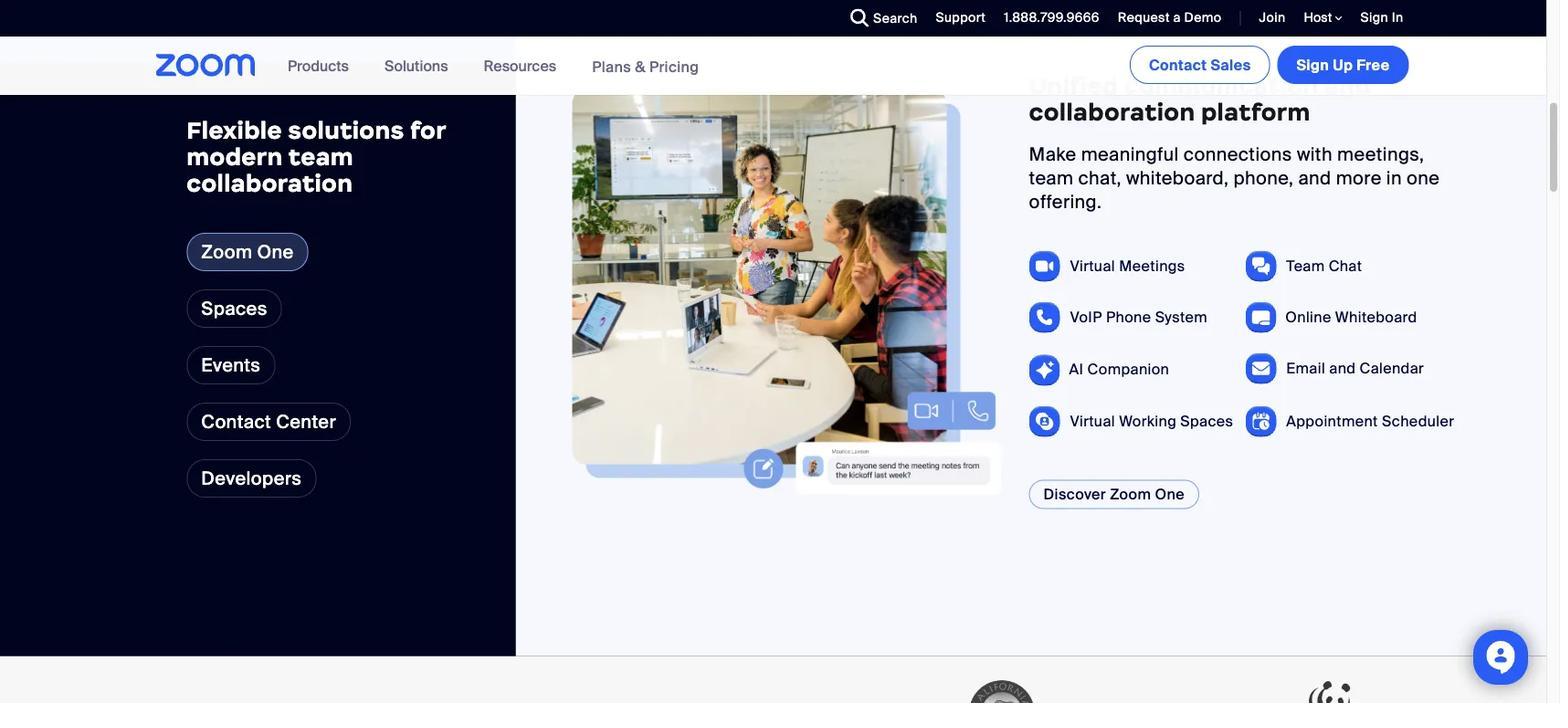 Task type: describe. For each thing, give the bounding box(es) containing it.
banner containing contact sales
[[134, 37, 1413, 96]]

calendar
[[1360, 359, 1424, 378]]

search button
[[837, 0, 922, 37]]

connections
[[1184, 143, 1292, 166]]

sign up free button
[[1278, 46, 1409, 84]]

unified
[[1029, 70, 1119, 100]]

platform
[[1201, 97, 1311, 126]]

companion
[[1088, 360, 1170, 379]]

support
[[936, 9, 986, 26]]

zoom one group
[[516, 0, 1547, 656]]

2 vertical spatial and
[[1329, 359, 1356, 378]]

sign up free
[[1297, 55, 1390, 74]]

online whiteboard link
[[1286, 308, 1417, 327]]

in
[[1392, 9, 1404, 26]]

ai companion link
[[1069, 360, 1170, 379]]

zoom logo image
[[156, 54, 256, 77]]

flexible solutions for modern team collaboration
[[187, 115, 446, 198]]

zoom one
[[201, 240, 294, 263]]

search
[[873, 10, 918, 26]]

virtual working spaces link
[[1070, 412, 1234, 431]]

plans & pricing
[[592, 57, 699, 76]]

with
[[1297, 143, 1333, 166]]

pricing
[[649, 57, 699, 76]]

meaningful
[[1081, 143, 1179, 166]]

zoom one tab
[[187, 233, 308, 271]]

one inside tab
[[257, 240, 294, 263]]

solutions
[[288, 115, 404, 145]]

spaces
[[1181, 412, 1234, 431]]

scheduler
[[1382, 412, 1455, 431]]

system
[[1155, 308, 1208, 327]]

contact for contact sales
[[1149, 55, 1207, 74]]

team inside make meaningful connections with meetings, team chat, whiteboard, phone, and more in one offering.
[[1029, 167, 1074, 190]]

meetings navigation
[[1126, 37, 1413, 88]]

1.888.799.9666
[[1004, 9, 1100, 26]]

phone
[[1106, 308, 1151, 327]]

free
[[1357, 55, 1390, 74]]

flexible
[[187, 115, 282, 145]]

and inside make meaningful connections with meetings, team chat, whiteboard, phone, and more in one offering.
[[1299, 167, 1331, 190]]

contact sales
[[1149, 55, 1251, 74]]

voip phone system link
[[1070, 308, 1208, 327]]

demo
[[1184, 9, 1222, 26]]

team
[[1287, 257, 1325, 276]]

california state parks logo image
[[938, 670, 1066, 703]]

team chat
[[1287, 257, 1362, 276]]

a
[[1173, 9, 1181, 26]]

request
[[1118, 9, 1170, 26]]

discover
[[1044, 485, 1106, 504]]

in
[[1387, 167, 1402, 190]]

request a demo
[[1118, 9, 1222, 26]]

solutions button
[[385, 37, 456, 95]]

team chat link
[[1287, 257, 1362, 276]]

virtual meetings link
[[1070, 257, 1185, 276]]

virtual working spaces
[[1070, 412, 1234, 431]]

join
[[1259, 9, 1286, 26]]

voip
[[1070, 308, 1102, 327]]

appointment
[[1287, 412, 1378, 431]]

contact for contact center
[[201, 410, 271, 433]]

contact sales link
[[1130, 46, 1270, 84]]

online
[[1286, 308, 1332, 327]]

sign for sign in
[[1361, 9, 1389, 26]]

email
[[1287, 359, 1326, 378]]

virtual meetings
[[1070, 257, 1185, 276]]

zoom contact center tab
[[187, 403, 351, 441]]

products
[[288, 56, 349, 75]]



Task type: locate. For each thing, give the bounding box(es) containing it.
1 vertical spatial collaboration
[[187, 168, 353, 198]]

1 vertical spatial and
[[1299, 167, 1331, 190]]

join link left host
[[1246, 0, 1290, 37]]

zoom interface icon - instant message image
[[740, 295, 1002, 495]]

ai
[[1069, 360, 1084, 379]]

join link up meetings navigation
[[1259, 9, 1286, 26]]

1 horizontal spatial collaboration
[[1029, 97, 1195, 126]]

sign in link
[[1347, 0, 1413, 37], [1361, 9, 1404, 26]]

flexible solutions for modern team collaboration tab list
[[187, 233, 351, 441]]

0 vertical spatial and
[[1325, 70, 1371, 100]]

sign for sign up free
[[1297, 55, 1329, 74]]

0 horizontal spatial team
[[288, 142, 354, 171]]

and down host dropdown button
[[1325, 70, 1371, 100]]

wwf logo image
[[1267, 670, 1394, 703]]

0 horizontal spatial one
[[257, 240, 294, 263]]

team down make
[[1029, 167, 1074, 190]]

1 vertical spatial virtual
[[1070, 412, 1115, 431]]

1 horizontal spatial team
[[1029, 167, 1074, 190]]

1 virtual from the top
[[1070, 257, 1115, 276]]

sign in
[[1361, 9, 1404, 26]]

more
[[1336, 167, 1382, 190]]

and inside unified communication and collaboration platform
[[1325, 70, 1371, 100]]

0 vertical spatial zoom
[[201, 240, 252, 263]]

collaboration inside unified communication and collaboration platform
[[1029, 97, 1195, 126]]

request a demo link
[[1104, 0, 1226, 37], [1118, 9, 1222, 26]]

and
[[1325, 70, 1371, 100], [1299, 167, 1331, 190], [1329, 359, 1356, 378]]

host button
[[1304, 9, 1343, 26]]

banner
[[134, 37, 1413, 96]]

contact left center on the bottom left of the page
[[201, 410, 271, 433]]

sales
[[1211, 55, 1251, 74]]

virtual
[[1070, 257, 1115, 276], [1070, 412, 1115, 431]]

1 horizontal spatial sign
[[1361, 9, 1389, 26]]

2 virtual from the top
[[1070, 412, 1115, 431]]

collaboration inside flexible solutions for modern team collaboration
[[187, 168, 353, 198]]

team right the modern
[[288, 142, 354, 171]]

contact inside tab
[[201, 410, 271, 433]]

meetings
[[1119, 257, 1185, 276]]

email and calendar
[[1287, 359, 1424, 378]]

resources button
[[484, 37, 565, 95]]

support link
[[922, 0, 990, 37], [936, 9, 986, 26]]

offering.
[[1029, 191, 1102, 214]]

1 vertical spatial zoom
[[1110, 485, 1151, 504]]

0 vertical spatial contact
[[1149, 55, 1207, 74]]

zoom inside 'group'
[[1110, 485, 1151, 504]]

discover zoom one
[[1044, 485, 1185, 504]]

whiteboard
[[1335, 308, 1417, 327]]

0 horizontal spatial zoom
[[201, 240, 252, 263]]

0 vertical spatial sign
[[1361, 9, 1389, 26]]

one
[[257, 240, 294, 263], [1155, 485, 1185, 504]]

virtual for virtual meetings
[[1070, 257, 1115, 276]]

contact
[[1149, 55, 1207, 74], [201, 410, 271, 433]]

sign inside button
[[1297, 55, 1329, 74]]

meetings,
[[1337, 143, 1424, 166]]

discover zoom one link
[[1029, 480, 1199, 509]]

contact down a
[[1149, 55, 1207, 74]]

plans & pricing link
[[592, 57, 699, 76], [592, 57, 699, 76]]

one inside 'group'
[[1155, 485, 1185, 504]]

resources
[[484, 56, 556, 75]]

&
[[635, 57, 646, 76]]

sign left in
[[1361, 9, 1389, 26]]

working
[[1119, 412, 1177, 431]]

team inside flexible solutions for modern team collaboration
[[288, 142, 354, 171]]

contact inside meetings navigation
[[1149, 55, 1207, 74]]

make
[[1029, 143, 1077, 166]]

1 vertical spatial one
[[1155, 485, 1185, 504]]

collaboration
[[1029, 97, 1195, 126], [187, 168, 353, 198]]

ai companion
[[1069, 360, 1170, 379]]

phone,
[[1234, 167, 1294, 190]]

and down with
[[1299, 167, 1331, 190]]

online whiteboard
[[1286, 308, 1417, 327]]

0 vertical spatial virtual
[[1070, 257, 1115, 276]]

chat,
[[1078, 167, 1122, 190]]

sign left up
[[1297, 55, 1329, 74]]

modern
[[187, 142, 283, 171]]

0 horizontal spatial sign
[[1297, 55, 1329, 74]]

virtual up the voip
[[1070, 257, 1115, 276]]

up
[[1333, 55, 1353, 74]]

plans
[[592, 57, 631, 76]]

sign
[[1361, 9, 1389, 26], [1297, 55, 1329, 74]]

host
[[1304, 9, 1335, 26]]

one
[[1407, 167, 1440, 190]]

appointment scheduler
[[1287, 412, 1455, 431]]

email and calendar link
[[1287, 359, 1424, 378]]

solutions
[[385, 56, 448, 75]]

for
[[410, 115, 446, 145]]

communication
[[1124, 70, 1319, 100]]

0 vertical spatial one
[[257, 240, 294, 263]]

1 horizontal spatial one
[[1155, 485, 1185, 504]]

whiteboard,
[[1126, 167, 1229, 190]]

zoom inside tab
[[201, 240, 252, 263]]

zoom
[[201, 240, 252, 263], [1110, 485, 1151, 504]]

1 horizontal spatial contact
[[1149, 55, 1207, 74]]

and right email
[[1329, 359, 1356, 378]]

virtual for virtual working spaces
[[1070, 412, 1115, 431]]

contact center
[[201, 410, 336, 433]]

voip phone system
[[1070, 308, 1208, 327]]

join link
[[1246, 0, 1290, 37], [1259, 9, 1286, 26]]

products button
[[288, 37, 357, 95]]

center
[[276, 410, 336, 433]]

1 vertical spatial contact
[[201, 410, 271, 433]]

chat
[[1329, 257, 1362, 276]]

product information navigation
[[274, 37, 713, 96]]

appointment scheduler link
[[1287, 412, 1455, 431]]

1 vertical spatial sign
[[1297, 55, 1329, 74]]

1.888.799.9666 button
[[990, 0, 1104, 37], [1004, 9, 1100, 26]]

unified communication and collaboration platform
[[1029, 70, 1371, 126]]

0 horizontal spatial contact
[[201, 410, 271, 433]]

collaboration down flexible
[[187, 168, 353, 198]]

team
[[288, 142, 354, 171], [1029, 167, 1074, 190]]

make meaningful connections with meetings, team chat, whiteboard, phone, and more in one offering.
[[1029, 143, 1440, 214]]

collaboration up meaningful
[[1029, 97, 1195, 126]]

1 horizontal spatial zoom
[[1110, 485, 1151, 504]]

0 vertical spatial collaboration
[[1029, 97, 1195, 126]]

virtual down ai
[[1070, 412, 1115, 431]]

0 horizontal spatial collaboration
[[187, 168, 353, 198]]



Task type: vqa. For each thing, say whether or not it's contained in the screenshot.
Flexible
yes



